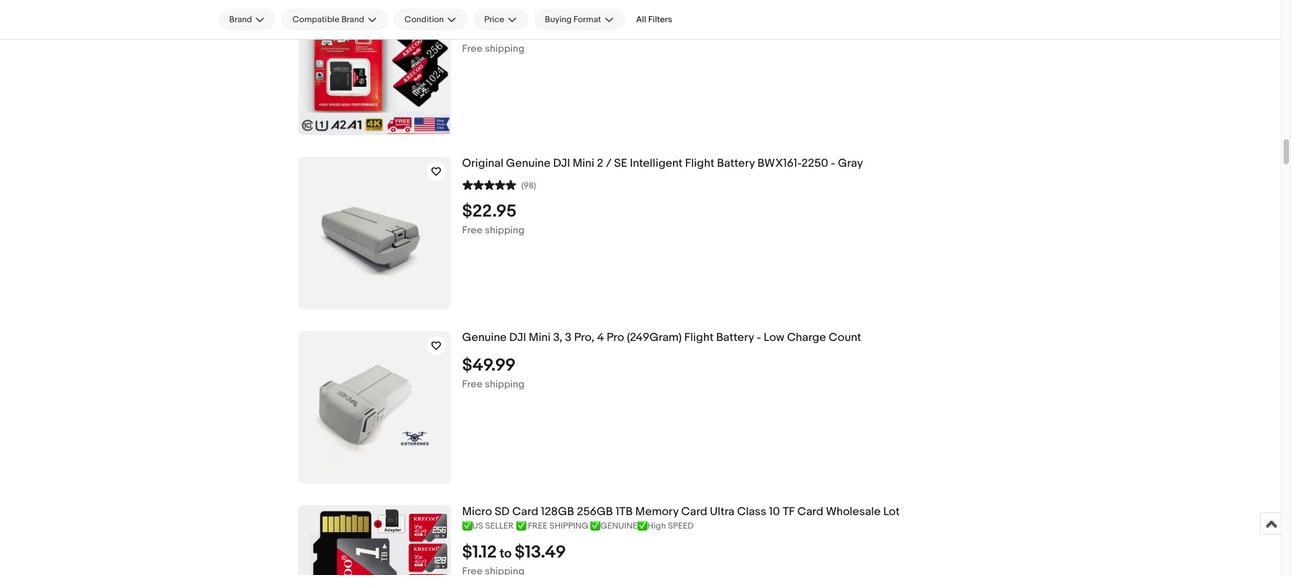 Task type: describe. For each thing, give the bounding box(es) containing it.
speed
[[668, 521, 694, 532]]

free inside $3.88 to $13.19 free shipping
[[462, 42, 483, 55]]

$1.12
[[462, 543, 497, 563]]

all filters button
[[631, 9, 678, 30]]

original
[[462, 157, 503, 170]]

sd
[[495, 506, 510, 519]]

128gb 256gb 1tb micro sd card memory card tf card with free adapter high speed image
[[298, 0, 451, 135]]

free
[[528, 521, 548, 532]]

shipping inside $3.88 to $13.19 free shipping
[[485, 42, 525, 55]]

original genuine dji mini 2 / se intelligent flight battery bwx161-2250 - gray link
[[462, 157, 1132, 171]]

$3.88
[[462, 19, 507, 40]]

2 brand from the left
[[341, 14, 364, 25]]

genuine dji mini 3, 3 pro, 4 pro (249gram) flight battery - low charge count
[[462, 331, 862, 345]]

all
[[636, 14, 647, 25]]

price button
[[474, 9, 529, 30]]

brand button
[[218, 9, 276, 30]]

condition button
[[394, 9, 468, 30]]

micro sd card 128gb 256gb 1tb memory card ultra class 10 tf card wholesale lot image
[[298, 506, 451, 576]]

se
[[614, 157, 627, 170]]

mini inside original genuine dji mini 2 / se intelligent flight battery bwx161-2250 - gray link
[[573, 157, 594, 170]]

1tb
[[616, 506, 633, 519]]

$49.99 free shipping
[[462, 355, 525, 391]]

shipping
[[550, 521, 589, 532]]

to for $1.12
[[500, 547, 512, 562]]

1 brand from the left
[[229, 14, 252, 25]]

$1.12 to $13.49
[[462, 543, 566, 563]]

2 card from the left
[[681, 506, 708, 519]]

✅US SELLER ✅ FREE SHIPPING ✅GENUINE✅High SPEED text field
[[462, 521, 1132, 532]]

genuine dji mini 3, 3 pro, 4 pro (249gram) flight battery - low charge count link
[[462, 331, 1132, 345]]

price
[[484, 14, 505, 25]]

$49.99
[[462, 355, 516, 376]]

compatible
[[293, 14, 340, 25]]

3 card from the left
[[797, 506, 824, 519]]

condition
[[405, 14, 444, 25]]

/
[[606, 157, 612, 170]]

1 vertical spatial -
[[757, 331, 761, 345]]

4
[[597, 331, 604, 345]]

✅us
[[462, 521, 483, 532]]

✅genuine✅high
[[591, 521, 666, 532]]

format
[[574, 14, 601, 25]]

filters
[[648, 14, 672, 25]]

intelligent
[[630, 157, 683, 170]]

micro
[[462, 506, 492, 519]]

$22.95
[[462, 201, 517, 222]]

original genuine dji mini 2 / se intelligent flight battery bwx161-2250 - gray image
[[298, 175, 451, 292]]

charge
[[787, 331, 826, 345]]

2250
[[802, 157, 829, 170]]

pro,
[[574, 331, 595, 345]]



Task type: locate. For each thing, give the bounding box(es) containing it.
2 horizontal spatial card
[[797, 506, 824, 519]]

1 vertical spatial to
[[500, 547, 512, 562]]

battery left bwx161-
[[717, 157, 755, 170]]

0 vertical spatial flight
[[685, 157, 715, 170]]

dji left "2" at top left
[[553, 157, 570, 170]]

0 vertical spatial genuine
[[506, 157, 551, 170]]

1 horizontal spatial brand
[[341, 14, 364, 25]]

class
[[737, 506, 767, 519]]

0 horizontal spatial dji
[[509, 331, 526, 345]]

flight inside original genuine dji mini 2 / se intelligent flight battery bwx161-2250 - gray link
[[685, 157, 715, 170]]

card up ✅us seller ✅ free shipping ✅genuine✅high speed text box
[[797, 506, 824, 519]]

buying format
[[545, 14, 601, 25]]

micro sd card 128gb 256gb 1tb memory card ultra class 10 tf card wholesale lot ✅us seller ✅ free shipping ✅genuine✅high speed
[[462, 506, 900, 532]]

1 vertical spatial genuine
[[462, 331, 507, 345]]

0 vertical spatial free
[[462, 42, 483, 55]]

card
[[512, 506, 539, 519], [681, 506, 708, 519], [797, 506, 824, 519]]

free
[[462, 42, 483, 55], [462, 224, 483, 237], [462, 378, 483, 391]]

free inside the $22.95 free shipping
[[462, 224, 483, 237]]

1 vertical spatial free
[[462, 224, 483, 237]]

pro
[[607, 331, 624, 345]]

0 horizontal spatial brand
[[229, 14, 252, 25]]

0 horizontal spatial mini
[[529, 331, 551, 345]]

1 vertical spatial shipping
[[485, 224, 525, 237]]

1 vertical spatial flight
[[685, 331, 714, 345]]

dji
[[553, 157, 570, 170], [509, 331, 526, 345]]

10
[[769, 506, 780, 519]]

1 horizontal spatial card
[[681, 506, 708, 519]]

None text field
[[462, 0, 1132, 9]]

lot
[[884, 506, 900, 519]]

1 horizontal spatial dji
[[553, 157, 570, 170]]

flight inside genuine dji mini 3, 3 pro, 4 pro (249gram) flight battery - low charge count link
[[685, 331, 714, 345]]

buying format button
[[534, 9, 626, 30]]

flight
[[685, 157, 715, 170], [685, 331, 714, 345]]

1 horizontal spatial -
[[831, 157, 836, 170]]

compatible brand button
[[282, 9, 389, 30]]

128gb
[[541, 506, 574, 519]]

0 horizontal spatial -
[[757, 331, 761, 345]]

free for $22.95
[[462, 224, 483, 237]]

battery left the low
[[716, 331, 754, 345]]

2 shipping from the top
[[485, 224, 525, 237]]

shipping for $22.95
[[485, 224, 525, 237]]

all filters
[[636, 14, 672, 25]]

0 vertical spatial battery
[[717, 157, 755, 170]]

0 vertical spatial shipping
[[485, 42, 525, 55]]

3
[[565, 331, 572, 345]]

free inside $49.99 free shipping
[[462, 378, 483, 391]]

to right "$1.12"
[[500, 547, 512, 562]]

seller
[[485, 521, 514, 532]]

shipping inside $49.99 free shipping
[[485, 378, 525, 391]]

to inside $1.12 to $13.49
[[500, 547, 512, 562]]

2 vertical spatial free
[[462, 378, 483, 391]]

free down $22.95
[[462, 224, 483, 237]]

genuine dji mini 3, 3 pro, 4 pro (249gram) flight battery - low charge count image
[[298, 342, 451, 474]]

to right price
[[510, 23, 522, 39]]

$3.88 to $13.19 free shipping
[[462, 19, 571, 55]]

memory
[[636, 506, 679, 519]]

(98) link
[[462, 178, 536, 191]]

2 vertical spatial shipping
[[485, 378, 525, 391]]

2
[[597, 157, 604, 170]]

mini left "2" at top left
[[573, 157, 594, 170]]

-
[[831, 157, 836, 170], [757, 331, 761, 345]]

dji left 3,
[[509, 331, 526, 345]]

compatible brand
[[293, 14, 364, 25]]

ultra
[[710, 506, 735, 519]]

mini inside genuine dji mini 3, 3 pro, 4 pro (249gram) flight battery - low charge count link
[[529, 331, 551, 345]]

shipping inside the $22.95 free shipping
[[485, 224, 525, 237]]

gray
[[838, 157, 863, 170]]

bwx161-
[[758, 157, 802, 170]]

1 vertical spatial mini
[[529, 331, 551, 345]]

shipping for $49.99
[[485, 378, 525, 391]]

1 free from the top
[[462, 42, 483, 55]]

(98)
[[521, 180, 536, 191]]

low
[[764, 331, 785, 345]]

0 vertical spatial to
[[510, 23, 522, 39]]

shipping
[[485, 42, 525, 55], [485, 224, 525, 237], [485, 378, 525, 391]]

256gb
[[577, 506, 613, 519]]

flight right (249gram)
[[685, 331, 714, 345]]

free down the $49.99
[[462, 378, 483, 391]]

mini
[[573, 157, 594, 170], [529, 331, 551, 345]]

battery
[[717, 157, 755, 170], [716, 331, 754, 345]]

micro sd card 128gb 256gb 1tb memory card ultra class 10 tf card wholesale lot link
[[462, 506, 1132, 520]]

$22.95 free shipping
[[462, 201, 525, 237]]

shipping down the $49.99
[[485, 378, 525, 391]]

3,
[[553, 331, 563, 345]]

(249gram)
[[627, 331, 682, 345]]

1 vertical spatial battery
[[716, 331, 754, 345]]

free down $3.88
[[462, 42, 483, 55]]

wholesale
[[826, 506, 881, 519]]

1 horizontal spatial mini
[[573, 157, 594, 170]]

0 vertical spatial mini
[[573, 157, 594, 170]]

flight right intelligent
[[685, 157, 715, 170]]

2 free from the top
[[462, 224, 483, 237]]

- left gray
[[831, 157, 836, 170]]

1 shipping from the top
[[485, 42, 525, 55]]

free for $49.99
[[462, 378, 483, 391]]

card up speed
[[681, 506, 708, 519]]

genuine up (98)
[[506, 157, 551, 170]]

brand
[[229, 14, 252, 25], [341, 14, 364, 25]]

3 shipping from the top
[[485, 378, 525, 391]]

$13.49
[[515, 543, 566, 563]]

5 out of 5 stars image
[[462, 178, 516, 191]]

$13.19
[[525, 19, 571, 40]]

3 free from the top
[[462, 378, 483, 391]]

0 horizontal spatial card
[[512, 506, 539, 519]]

shipping down $22.95
[[485, 224, 525, 237]]

1 card from the left
[[512, 506, 539, 519]]

0 vertical spatial dji
[[553, 157, 570, 170]]

shipping down $3.88
[[485, 42, 525, 55]]

tf
[[783, 506, 795, 519]]

genuine up the $49.99
[[462, 331, 507, 345]]

0 vertical spatial -
[[831, 157, 836, 170]]

mini left 3,
[[529, 331, 551, 345]]

to
[[510, 23, 522, 39], [500, 547, 512, 562]]

to inside $3.88 to $13.19 free shipping
[[510, 23, 522, 39]]

to for $3.88
[[510, 23, 522, 39]]

buying
[[545, 14, 572, 25]]

card up ✅
[[512, 506, 539, 519]]

- left the low
[[757, 331, 761, 345]]

1 vertical spatial dji
[[509, 331, 526, 345]]

genuine
[[506, 157, 551, 170], [462, 331, 507, 345]]

✅
[[516, 521, 526, 532]]

original genuine dji mini 2 / se intelligent flight battery bwx161-2250 - gray
[[462, 157, 863, 170]]

count
[[829, 331, 862, 345]]



Task type: vqa. For each thing, say whether or not it's contained in the screenshot.
Vault Image text field
no



